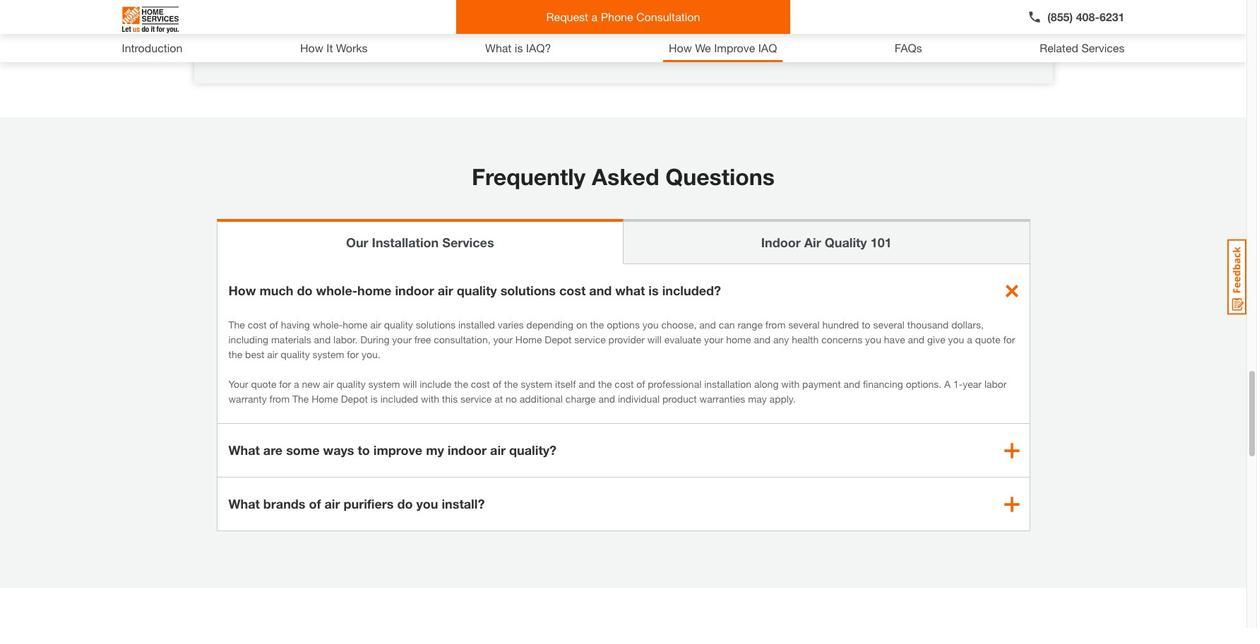 Task type: vqa. For each thing, say whether or not it's contained in the screenshot.
How much do whole-home indoor air quality solutions cost and what is included?
yes



Task type: describe. For each thing, give the bounding box(es) containing it.
itself
[[555, 378, 576, 390]]

no
[[506, 393, 517, 405]]

a inside button
[[592, 10, 598, 23]]

your
[[229, 378, 248, 390]]

6231
[[1100, 10, 1125, 23]]

1-
[[954, 378, 963, 390]]

this
[[442, 393, 458, 405]]

(855)
[[1048, 10, 1073, 23]]

iaq
[[759, 41, 778, 54]]

and right payment
[[844, 378, 861, 390]]

payment
[[803, 378, 841, 390]]

request
[[547, 10, 589, 23]]

air
[[805, 235, 822, 250]]

provider
[[609, 334, 645, 346]]

from inside your quote for a new air quality system will include the cost of the system itself and the cost of professional installation along with payment and financing options. a 1-year labor warranty from the home depot is included with this service at no additional charge and individual product warranties may apply.
[[270, 393, 290, 405]]

how we improve iaq
[[669, 41, 778, 54]]

faqs
[[895, 41, 923, 54]]

along
[[755, 378, 779, 390]]

0 horizontal spatial with
[[421, 393, 439, 405]]

install?
[[442, 496, 485, 512]]

consultation
[[637, 10, 700, 23]]

of right brands
[[309, 496, 321, 512]]

what for what are some ways to improve my indoor air quality?
[[229, 442, 260, 458]]

evaluate
[[665, 334, 702, 346]]

the left best
[[229, 348, 243, 360]]

you left the have
[[866, 334, 882, 346]]

/
[[249, 51, 252, 64]]

1 several from the left
[[789, 319, 820, 331]]

you.
[[362, 348, 381, 360]]

related services
[[1040, 41, 1125, 54]]

what
[[616, 283, 645, 298]]

0 vertical spatial home
[[358, 283, 392, 298]]

charge
[[566, 393, 596, 405]]

what is iaq?
[[485, 41, 551, 54]]

any
[[774, 334, 789, 346]]

0 vertical spatial is
[[515, 41, 523, 54]]

0 vertical spatial whole-
[[316, 283, 358, 298]]

best
[[245, 348, 265, 360]]

the up the this
[[454, 378, 468, 390]]

a inside the cost of having whole-home air quality solutions installed varies depending on the options you choose, and can range from several hundred to several thousand dollars, including materials and labor. during your free consultation, your home depot service provider will evaluate your home and any health concerns you have and give you a quote for the best air quality system for you.
[[968, 334, 973, 346]]

0 vertical spatial for
[[1004, 334, 1016, 346]]

thousand
[[908, 319, 949, 331]]

have
[[884, 334, 906, 346]]

home inside your quote for a new air quality system will include the cost of the system itself and the cost of professional installation along with payment and financing options. a 1-year labor warranty from the home depot is included with this service at no additional charge and individual product warranties may apply.
[[312, 393, 338, 405]]

warranty
[[229, 393, 267, 405]]

you right options
[[643, 319, 659, 331]]

financing
[[863, 378, 904, 390]]

0 vertical spatial with
[[782, 378, 800, 390]]

service inside your quote for a new air quality system will include the cost of the system itself and the cost of professional installation along with payment and financing options. a 1-year labor warranty from the home depot is included with this service at no additional charge and individual product warranties may apply.
[[461, 393, 492, 405]]

air right best
[[267, 348, 278, 360]]

and left what
[[590, 283, 612, 298]]

give
[[928, 334, 946, 346]]

included
[[381, 393, 418, 405]]

my
[[426, 442, 444, 458]]

from inside the cost of having whole-home air quality solutions installed varies depending on the options you choose, and can range from several hundred to several thousand dollars, including materials and labor. during your free consultation, your home depot service provider will evaluate your home and any health concerns you have and give you a quote for the best air quality system for you.
[[766, 319, 786, 331]]

1 4 from the left
[[239, 51, 245, 64]]

depending
[[527, 319, 574, 331]]

system inside the cost of having whole-home air quality solutions installed varies depending on the options you choose, and can range from several hundred to several thousand dollars, including materials and labor. during your free consultation, your home depot service provider will evaluate your home and any health concerns you have and give you a quote for the best air quality system for you.
[[313, 348, 344, 360]]

purifiers
[[344, 496, 394, 512]]

labor.
[[334, 334, 358, 346]]

the right on
[[590, 319, 604, 331]]

request a phone consultation button
[[456, 0, 791, 34]]

air up during
[[371, 319, 381, 331]]

how for how it works
[[300, 41, 323, 54]]

and right charge
[[599, 393, 615, 405]]

questions
[[666, 163, 775, 190]]

depot inside your quote for a new air quality system will include the cost of the system itself and the cost of professional installation along with payment and financing options. a 1-year labor warranty from the home depot is included with this service at no additional charge and individual product warranties may apply.
[[341, 393, 368, 405]]

2 vertical spatial home
[[727, 334, 751, 346]]

a
[[945, 378, 951, 390]]

will inside your quote for a new air quality system will include the cost of the system itself and the cost of professional installation along with payment and financing options. a 1-year labor warranty from the home depot is included with this service at no additional charge and individual product warranties may apply.
[[403, 378, 417, 390]]

you left "install?"
[[416, 496, 438, 512]]

concerns
[[822, 334, 863, 346]]

phone
[[601, 10, 633, 23]]

quality
[[825, 235, 867, 250]]

additional
[[520, 393, 563, 405]]

related
[[1040, 41, 1079, 54]]

do it for you logo image
[[122, 1, 178, 39]]

brands
[[263, 496, 306, 512]]

apply.
[[770, 393, 796, 405]]

warranties
[[700, 393, 746, 405]]

cost right include
[[471, 378, 490, 390]]

what for what brands of air purifiers do you install?
[[229, 496, 260, 512]]

408-
[[1077, 10, 1100, 23]]

the inside the cost of having whole-home air quality solutions installed varies depending on the options you choose, and can range from several hundred to several thousand dollars, including materials and labor. during your free consultation, your home depot service provider will evaluate your home and any health concerns you have and give you a quote for the best air quality system for you.
[[229, 319, 245, 331]]

may
[[748, 393, 767, 405]]

options
[[607, 319, 640, 331]]

what are some ways to improve my indoor air quality?
[[229, 442, 557, 458]]

quality up during
[[384, 319, 413, 331]]

what brands of air purifiers do you install?
[[229, 496, 485, 512]]

indoor air quality 101
[[762, 235, 892, 250]]

2 horizontal spatial system
[[521, 378, 553, 390]]

ways
[[323, 442, 354, 458]]

including
[[229, 334, 269, 346]]

how for how we improve iaq
[[669, 41, 692, 54]]

and left the can
[[700, 319, 716, 331]]

asked
[[592, 163, 660, 190]]

health
[[792, 334, 819, 346]]

choose,
[[662, 319, 697, 331]]

labor
[[985, 378, 1007, 390]]

individual
[[618, 393, 660, 405]]

an aprilaire radon mitigation fan and test kit image
[[754, 0, 1008, 33]]

0 vertical spatial indoor
[[395, 283, 434, 298]]

can
[[719, 319, 735, 331]]

1 vertical spatial home
[[343, 319, 368, 331]]

quality?
[[510, 442, 557, 458]]

on
[[576, 319, 588, 331]]

some
[[286, 442, 320, 458]]

for inside your quote for a new air quality system will include the cost of the system itself and the cost of professional installation along with payment and financing options. a 1-year labor warranty from the home depot is included with this service at no additional charge and individual product warranties may apply.
[[279, 378, 291, 390]]

it
[[327, 41, 333, 54]]



Task type: locate. For each thing, give the bounding box(es) containing it.
how left we
[[669, 41, 692, 54]]

quality up installed
[[457, 283, 497, 298]]

whole- inside the cost of having whole-home air quality solutions installed varies depending on the options you choose, and can range from several hundred to several thousand dollars, including materials and labor. during your free consultation, your home depot service provider will evaluate your home and any health concerns you have and give you a quote for the best air quality system for you.
[[313, 319, 343, 331]]

1 vertical spatial whole-
[[313, 319, 343, 331]]

0 horizontal spatial several
[[789, 319, 820, 331]]

system down labor.
[[313, 348, 344, 360]]

depot down depending
[[545, 334, 572, 346]]

1 vertical spatial from
[[270, 393, 290, 405]]

home
[[516, 334, 542, 346], [312, 393, 338, 405]]

professional
[[648, 378, 702, 390]]

2 horizontal spatial your
[[704, 334, 724, 346]]

1 vertical spatial with
[[421, 393, 439, 405]]

1 horizontal spatial service
[[575, 334, 606, 346]]

101
[[871, 235, 892, 250]]

solutions for cost
[[501, 283, 556, 298]]

from up any
[[766, 319, 786, 331]]

the
[[590, 319, 604, 331], [229, 348, 243, 360], [454, 378, 468, 390], [504, 378, 518, 390], [598, 378, 612, 390]]

1 vertical spatial will
[[403, 378, 417, 390]]

air left quality?
[[490, 442, 506, 458]]

installation
[[372, 235, 439, 250]]

quality
[[457, 283, 497, 298], [384, 319, 413, 331], [281, 348, 310, 360], [337, 378, 366, 390]]

2 your from the left
[[494, 334, 513, 346]]

0 horizontal spatial will
[[403, 378, 417, 390]]

having
[[281, 319, 310, 331]]

our installation services
[[346, 235, 494, 250]]

a left phone
[[592, 10, 598, 23]]

0 horizontal spatial do
[[297, 283, 313, 298]]

cost up on
[[560, 283, 586, 298]]

1 vertical spatial the
[[292, 393, 309, 405]]

solutions
[[501, 283, 556, 298], [416, 319, 456, 331]]

your
[[392, 334, 412, 346], [494, 334, 513, 346], [704, 334, 724, 346]]

0 horizontal spatial depot
[[341, 393, 368, 405]]

2 4 from the left
[[256, 51, 262, 64]]

4 / 4
[[239, 51, 262, 64]]

is inside your quote for a new air quality system will include the cost of the system itself and the cost of professional installation along with payment and financing options. a 1-year labor warranty from the home depot is included with this service at no additional charge and individual product warranties may apply.
[[371, 393, 378, 405]]

solutions inside the cost of having whole-home air quality solutions installed varies depending on the options you choose, and can range from several hundred to several thousand dollars, including materials and labor. during your free consultation, your home depot service provider will evaluate your home and any health concerns you have and give you a quote for the best air quality system for you.
[[416, 319, 456, 331]]

0 vertical spatial depot
[[545, 334, 572, 346]]

improve
[[374, 442, 423, 458]]

a left new
[[294, 378, 299, 390]]

air up consultation,
[[438, 283, 453, 298]]

quote inside your quote for a new air quality system will include the cost of the system itself and the cost of professional installation along with payment and financing options. a 1-year labor warranty from the home depot is included with this service at no additional charge and individual product warranties may apply.
[[251, 378, 277, 390]]

1 your from the left
[[392, 334, 412, 346]]

2 several from the left
[[874, 319, 905, 331]]

0 vertical spatial will
[[648, 334, 662, 346]]

0 horizontal spatial service
[[461, 393, 492, 405]]

are
[[263, 442, 283, 458]]

1 horizontal spatial a
[[592, 10, 598, 23]]

0 horizontal spatial a
[[294, 378, 299, 390]]

1 horizontal spatial 4
[[256, 51, 262, 64]]

cost
[[560, 283, 586, 298], [248, 319, 267, 331], [471, 378, 490, 390], [615, 378, 634, 390]]

0 vertical spatial do
[[297, 283, 313, 298]]

feedback link image
[[1228, 239, 1247, 315]]

1 horizontal spatial quote
[[976, 334, 1001, 346]]

works
[[336, 41, 368, 54]]

1 horizontal spatial how
[[300, 41, 323, 54]]

quality down you.
[[337, 378, 366, 390]]

solutions up 'varies'
[[501, 283, 556, 298]]

new
[[302, 378, 320, 390]]

1 horizontal spatial is
[[515, 41, 523, 54]]

0 horizontal spatial is
[[371, 393, 378, 405]]

what left iaq?
[[485, 41, 512, 54]]

services
[[1082, 41, 1125, 54], [442, 235, 494, 250]]

for up labor
[[1004, 334, 1016, 346]]

0 horizontal spatial for
[[279, 378, 291, 390]]

request a phone consultation
[[547, 10, 700, 23]]

to right hundred
[[862, 319, 871, 331]]

0 horizontal spatial services
[[442, 235, 494, 250]]

home up during
[[358, 283, 392, 298]]

range
[[738, 319, 763, 331]]

0 horizontal spatial home
[[312, 393, 338, 405]]

1 vertical spatial is
[[649, 283, 659, 298]]

several up the have
[[874, 319, 905, 331]]

what for what is iaq?
[[485, 41, 512, 54]]

1 horizontal spatial services
[[1082, 41, 1125, 54]]

the up the 'no'
[[504, 378, 518, 390]]

services up how much do whole-home indoor air quality solutions cost and what is included?
[[442, 235, 494, 250]]

indoor
[[762, 235, 801, 250]]

1 horizontal spatial do
[[397, 496, 413, 512]]

1 vertical spatial quote
[[251, 378, 277, 390]]

1 vertical spatial for
[[347, 348, 359, 360]]

and left any
[[754, 334, 771, 346]]

we
[[695, 41, 711, 54]]

2 vertical spatial what
[[229, 496, 260, 512]]

your left free
[[392, 334, 412, 346]]

free
[[415, 334, 431, 346]]

included?
[[663, 283, 721, 298]]

0 horizontal spatial from
[[270, 393, 290, 405]]

to inside the cost of having whole-home air quality solutions installed varies depending on the options you choose, and can range from several hundred to several thousand dollars, including materials and labor. during your free consultation, your home depot service provider will evaluate your home and any health concerns you have and give you a quote for the best air quality system for you.
[[862, 319, 871, 331]]

home down 'varies'
[[516, 334, 542, 346]]

and down thousand
[[908, 334, 925, 346]]

hundred
[[823, 319, 859, 331]]

varies
[[498, 319, 524, 331]]

what
[[485, 41, 512, 54], [229, 442, 260, 458], [229, 496, 260, 512]]

air right new
[[323, 378, 334, 390]]

0 vertical spatial services
[[1082, 41, 1125, 54]]

0 horizontal spatial your
[[392, 334, 412, 346]]

the down new
[[292, 393, 309, 405]]

cost up individual
[[615, 378, 634, 390]]

your down 'varies'
[[494, 334, 513, 346]]

service down on
[[575, 334, 606, 346]]

what left brands
[[229, 496, 260, 512]]

air left purifiers
[[325, 496, 340, 512]]

dollars,
[[952, 319, 984, 331]]

how left much
[[229, 283, 256, 298]]

home down new
[[312, 393, 338, 405]]

0 horizontal spatial system
[[313, 348, 344, 360]]

1 vertical spatial service
[[461, 393, 492, 405]]

1 vertical spatial solutions
[[416, 319, 456, 331]]

1 horizontal spatial the
[[292, 393, 309, 405]]

is left iaq?
[[515, 41, 523, 54]]

from
[[766, 319, 786, 331], [270, 393, 290, 405]]

do right purifiers
[[397, 496, 413, 512]]

the right itself
[[598, 378, 612, 390]]

1 horizontal spatial will
[[648, 334, 662, 346]]

for left new
[[279, 378, 291, 390]]

3 your from the left
[[704, 334, 724, 346]]

do right much
[[297, 283, 313, 298]]

quote
[[976, 334, 1001, 346], [251, 378, 277, 390]]

product
[[663, 393, 697, 405]]

2 vertical spatial is
[[371, 393, 378, 405]]

how for how much do whole-home indoor air quality solutions cost and what is included?
[[229, 283, 256, 298]]

2 vertical spatial a
[[294, 378, 299, 390]]

0 horizontal spatial quote
[[251, 378, 277, 390]]

2 horizontal spatial is
[[649, 283, 659, 298]]

is right what
[[649, 283, 659, 298]]

quote inside the cost of having whole-home air quality solutions installed varies depending on the options you choose, and can range from several hundred to several thousand dollars, including materials and labor. during your free consultation, your home depot service provider will evaluate your home and any health concerns you have and give you a quote for the best air quality system for you.
[[976, 334, 1001, 346]]

2 horizontal spatial a
[[968, 334, 973, 346]]

for down labor.
[[347, 348, 359, 360]]

materials
[[271, 334, 311, 346]]

indoor down "our installation services"
[[395, 283, 434, 298]]

1 horizontal spatial to
[[862, 319, 871, 331]]

of inside the cost of having whole-home air quality solutions installed varies depending on the options you choose, and can range from several hundred to several thousand dollars, including materials and labor. during your free consultation, your home depot service provider will evaluate your home and any health concerns you have and give you a quote for the best air quality system for you.
[[270, 319, 278, 331]]

iaq?
[[526, 41, 551, 54]]

0 horizontal spatial to
[[358, 442, 370, 458]]

2 horizontal spatial for
[[1004, 334, 1016, 346]]

depot left included
[[341, 393, 368, 405]]

with up apply.
[[782, 378, 800, 390]]

solutions for installed
[[416, 319, 456, 331]]

much
[[260, 283, 294, 298]]

quote up warranty
[[251, 378, 277, 390]]

0 vertical spatial the
[[229, 319, 245, 331]]

several up health
[[789, 319, 820, 331]]

0 vertical spatial service
[[575, 334, 606, 346]]

0 vertical spatial home
[[516, 334, 542, 346]]

1 vertical spatial what
[[229, 442, 260, 458]]

of up individual
[[637, 378, 645, 390]]

system
[[313, 348, 344, 360], [369, 378, 400, 390], [521, 378, 553, 390]]

how much do whole-home indoor air quality solutions cost and what is included?
[[229, 283, 721, 298]]

home down range
[[727, 334, 751, 346]]

and up charge
[[579, 378, 596, 390]]

4
[[239, 51, 245, 64], [256, 51, 262, 64]]

1 vertical spatial services
[[442, 235, 494, 250]]

0 vertical spatial quote
[[976, 334, 1001, 346]]

and
[[590, 283, 612, 298], [700, 319, 716, 331], [314, 334, 331, 346], [754, 334, 771, 346], [908, 334, 925, 346], [579, 378, 596, 390], [844, 378, 861, 390], [599, 393, 615, 405]]

depot
[[545, 334, 572, 346], [341, 393, 368, 405]]

4 right /
[[256, 51, 262, 64]]

your down the can
[[704, 334, 724, 346]]

will right provider
[[648, 334, 662, 346]]

services down 6231
[[1082, 41, 1125, 54]]

to
[[862, 319, 871, 331], [358, 442, 370, 458]]

solutions up free
[[416, 319, 456, 331]]

0 vertical spatial a
[[592, 10, 598, 23]]

1 horizontal spatial from
[[766, 319, 786, 331]]

your quote for a new air quality system will include the cost of the system itself and the cost of professional installation along with payment and financing options. a 1-year labor warranty from the home depot is included with this service at no additional charge and individual product warranties may apply.
[[229, 378, 1007, 405]]

0 vertical spatial from
[[766, 319, 786, 331]]

year
[[963, 378, 982, 390]]

1 horizontal spatial home
[[516, 334, 542, 346]]

0 horizontal spatial the
[[229, 319, 245, 331]]

0 vertical spatial what
[[485, 41, 512, 54]]

include
[[420, 378, 452, 390]]

options.
[[906, 378, 942, 390]]

1 horizontal spatial system
[[369, 378, 400, 390]]

introduction
[[122, 41, 183, 54]]

1 vertical spatial home
[[312, 393, 338, 405]]

the up including
[[229, 319, 245, 331]]

0 horizontal spatial indoor
[[395, 283, 434, 298]]

installed
[[458, 319, 495, 331]]

to right ways
[[358, 442, 370, 458]]

1 vertical spatial to
[[358, 442, 370, 458]]

indoor right "my" in the bottom left of the page
[[448, 442, 487, 458]]

1 vertical spatial indoor
[[448, 442, 487, 458]]

how left "it"
[[300, 41, 323, 54]]

will inside the cost of having whole-home air quality solutions installed varies depending on the options you choose, and can range from several hundred to several thousand dollars, including materials and labor. during your free consultation, your home depot service provider will evaluate your home and any health concerns you have and give you a quote for the best air quality system for you.
[[648, 334, 662, 346]]

1 vertical spatial a
[[968, 334, 973, 346]]

will up included
[[403, 378, 417, 390]]

1 vertical spatial depot
[[341, 393, 368, 405]]

1 horizontal spatial with
[[782, 378, 800, 390]]

the
[[229, 319, 245, 331], [292, 393, 309, 405]]

you
[[643, 319, 659, 331], [866, 334, 882, 346], [949, 334, 965, 346], [416, 496, 438, 512]]

the inside your quote for a new air quality system will include the cost of the system itself and the cost of professional installation along with payment and financing options. a 1-year labor warranty from the home depot is included with this service at no additional charge and individual product warranties may apply.
[[292, 393, 309, 405]]

at
[[495, 393, 503, 405]]

0 horizontal spatial 4
[[239, 51, 245, 64]]

1 horizontal spatial indoor
[[448, 442, 487, 458]]

a
[[592, 10, 598, 23], [968, 334, 973, 346], [294, 378, 299, 390]]

service inside the cost of having whole-home air quality solutions installed varies depending on the options you choose, and can range from several hundred to several thousand dollars, including materials and labor. during your free consultation, your home depot service provider will evaluate your home and any health concerns you have and give you a quote for the best air quality system for you.
[[575, 334, 606, 346]]

how
[[300, 41, 323, 54], [669, 41, 692, 54], [229, 283, 256, 298]]

2 horizontal spatial how
[[669, 41, 692, 54]]

frequently
[[472, 163, 586, 190]]

1 horizontal spatial solutions
[[501, 283, 556, 298]]

quality down materials
[[281, 348, 310, 360]]

1 horizontal spatial your
[[494, 334, 513, 346]]

and left labor.
[[314, 334, 331, 346]]

0 vertical spatial to
[[862, 319, 871, 331]]

4 left /
[[239, 51, 245, 64]]

quote down "dollars,"
[[976, 334, 1001, 346]]

a down "dollars,"
[[968, 334, 973, 346]]

of left having at the left bottom of the page
[[270, 319, 278, 331]]

quality inside your quote for a new air quality system will include the cost of the system itself and the cost of professional installation along with payment and financing options. a 1-year labor warranty from the home depot is included with this service at no additional charge and individual product warranties may apply.
[[337, 378, 366, 390]]

installation
[[705, 378, 752, 390]]

system up additional
[[521, 378, 553, 390]]

0 vertical spatial solutions
[[501, 283, 556, 298]]

cost up including
[[248, 319, 267, 331]]

you down "dollars,"
[[949, 334, 965, 346]]

home
[[358, 283, 392, 298], [343, 319, 368, 331], [727, 334, 751, 346]]

1 horizontal spatial several
[[874, 319, 905, 331]]

air inside your quote for a new air quality system will include the cost of the system itself and the cost of professional installation along with payment and financing options. a 1-year labor warranty from the home depot is included with this service at no additional charge and individual product warranties may apply.
[[323, 378, 334, 390]]

service left at
[[461, 393, 492, 405]]

service
[[575, 334, 606, 346], [461, 393, 492, 405]]

home inside the cost of having whole-home air quality solutions installed varies depending on the options you choose, and can range from several hundred to several thousand dollars, including materials and labor. during your free consultation, your home depot service provider will evaluate your home and any health concerns you have and give you a quote for the best air quality system for you.
[[516, 334, 542, 346]]

from right warranty
[[270, 393, 290, 405]]

during
[[360, 334, 390, 346]]

our
[[346, 235, 369, 250]]

with
[[782, 378, 800, 390], [421, 393, 439, 405]]

a inside your quote for a new air quality system will include the cost of the system itself and the cost of professional installation along with payment and financing options. a 1-year labor warranty from the home depot is included with this service at no additional charge and individual product warranties may apply.
[[294, 378, 299, 390]]

what left 'are'
[[229, 442, 260, 458]]

of
[[270, 319, 278, 331], [493, 378, 502, 390], [637, 378, 645, 390], [309, 496, 321, 512]]

0 horizontal spatial solutions
[[416, 319, 456, 331]]

home up labor.
[[343, 319, 368, 331]]

the cost of having whole-home air quality solutions installed varies depending on the options you choose, and can range from several hundred to several thousand dollars, including materials and labor. during your free consultation, your home depot service provider will evaluate your home and any health concerns you have and give you a quote for the best air quality system for you.
[[229, 319, 1016, 360]]

1 horizontal spatial depot
[[545, 334, 572, 346]]

is left included
[[371, 393, 378, 405]]

whole-
[[316, 283, 358, 298], [313, 319, 343, 331]]

how it works
[[300, 41, 368, 54]]

of up at
[[493, 378, 502, 390]]

1 horizontal spatial for
[[347, 348, 359, 360]]

frequently asked questions
[[472, 163, 775, 190]]

consultation,
[[434, 334, 491, 346]]

2 vertical spatial for
[[279, 378, 291, 390]]

1 vertical spatial do
[[397, 496, 413, 512]]

0 horizontal spatial how
[[229, 283, 256, 298]]

with down include
[[421, 393, 439, 405]]

system up included
[[369, 378, 400, 390]]

(855) 408-6231 link
[[1028, 8, 1125, 25]]

depot inside the cost of having whole-home air quality solutions installed varies depending on the options you choose, and can range from several hundred to several thousand dollars, including materials and labor. during your free consultation, your home depot service provider will evaluate your home and any health concerns you have and give you a quote for the best air quality system for you.
[[545, 334, 572, 346]]

cost inside the cost of having whole-home air quality solutions installed varies depending on the options you choose, and can range from several hundred to several thousand dollars, including materials and labor. during your free consultation, your home depot service provider will evaluate your home and any health concerns you have and give you a quote for the best air quality system for you.
[[248, 319, 267, 331]]



